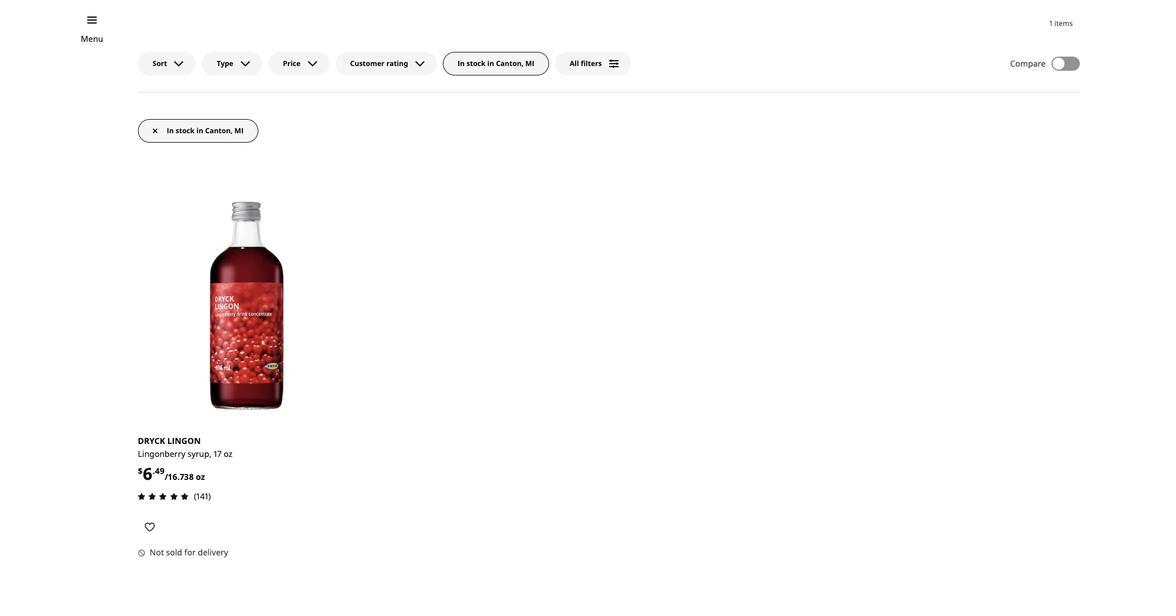 Task type: locate. For each thing, give the bounding box(es) containing it.
0 horizontal spatial stock
[[176, 126, 195, 136]]

oz right 17 on the left of page
[[224, 449, 233, 460]]

1 vertical spatial in
[[167, 126, 174, 136]]

mi
[[526, 58, 535, 68], [235, 126, 244, 136]]

0 vertical spatial in
[[458, 58, 465, 68]]

stock inside popup button
[[467, 58, 486, 68]]

in stock in canton, mi button
[[443, 52, 550, 75]]

1 vertical spatial canton,
[[205, 126, 233, 136]]

mi inside in stock in canton, mi button
[[235, 126, 244, 136]]

1 horizontal spatial in stock in canton, mi
[[458, 58, 535, 68]]

in inside popup button
[[488, 58, 495, 68]]

syrup,
[[188, 449, 212, 460]]

1 horizontal spatial stock
[[467, 58, 486, 68]]

stock
[[467, 58, 486, 68], [176, 126, 195, 136]]

delivery
[[198, 547, 228, 559]]

1 vertical spatial oz
[[196, 472, 205, 483]]

0 horizontal spatial mi
[[235, 126, 244, 136]]

1
[[1050, 18, 1053, 28]]

(141)
[[194, 491, 211, 502]]

lingonberry
[[138, 449, 186, 460]]

oz
[[224, 449, 233, 460], [196, 472, 205, 483]]

1 vertical spatial stock
[[176, 126, 195, 136]]

in stock in canton, mi inside popup button
[[458, 58, 535, 68]]

0 horizontal spatial in
[[167, 126, 174, 136]]

in
[[488, 58, 495, 68], [197, 126, 203, 136]]

1 vertical spatial in
[[197, 126, 203, 136]]

menu button
[[81, 32, 103, 45]]

0 horizontal spatial in
[[197, 126, 203, 136]]

0 horizontal spatial canton,
[[205, 126, 233, 136]]

17
[[214, 449, 222, 460]]

0 vertical spatial in stock in canton, mi
[[458, 58, 535, 68]]

49
[[155, 466, 165, 477]]

1 horizontal spatial in
[[458, 58, 465, 68]]

all
[[570, 58, 579, 68]]

0 vertical spatial stock
[[467, 58, 486, 68]]

1 horizontal spatial in
[[488, 58, 495, 68]]

canton,
[[496, 58, 524, 68], [205, 126, 233, 136]]

1 vertical spatial in stock in canton, mi
[[167, 126, 244, 136]]

1 items
[[1050, 18, 1074, 28]]

customer rating button
[[336, 52, 437, 75]]

0 vertical spatial oz
[[224, 449, 233, 460]]

0 vertical spatial canton,
[[496, 58, 524, 68]]

0 vertical spatial in
[[488, 58, 495, 68]]

oz up the (141)
[[196, 472, 205, 483]]

customer rating
[[350, 58, 408, 68]]

items
[[1055, 18, 1074, 28]]

1 vertical spatial mi
[[235, 126, 244, 136]]

in stock in canton, mi
[[458, 58, 535, 68], [167, 126, 244, 136]]

all filters button
[[555, 52, 631, 75]]

0 horizontal spatial in stock in canton, mi
[[167, 126, 244, 136]]

1 horizontal spatial mi
[[526, 58, 535, 68]]

all filters
[[570, 58, 602, 68]]

.
[[153, 466, 155, 477]]

0 vertical spatial mi
[[526, 58, 535, 68]]

not sold for delivery
[[150, 547, 228, 559]]

1 horizontal spatial canton,
[[496, 58, 524, 68]]

price button
[[268, 52, 330, 75]]

mi inside in stock in canton, mi popup button
[[526, 58, 535, 68]]

in
[[458, 58, 465, 68], [167, 126, 174, 136]]



Task type: vqa. For each thing, say whether or not it's contained in the screenshot.
OZ to the top
yes



Task type: describe. For each thing, give the bounding box(es) containing it.
0 horizontal spatial oz
[[196, 472, 205, 483]]

canton, inside button
[[205, 126, 233, 136]]

type
[[217, 58, 234, 68]]

6
[[143, 463, 153, 485]]

in stock in canton, mi button
[[138, 119, 258, 143]]

canton, inside popup button
[[496, 58, 524, 68]]

sort button
[[138, 52, 196, 75]]

type button
[[202, 52, 262, 75]]

not
[[150, 547, 164, 559]]

dryck
[[138, 436, 165, 447]]

lingon
[[167, 436, 201, 447]]

rating
[[387, 58, 408, 68]]

sold
[[166, 547, 182, 559]]

filters
[[581, 58, 602, 68]]

/16.738
[[165, 472, 194, 483]]

menu
[[81, 33, 103, 44]]

in stock in canton, mi inside button
[[167, 126, 244, 136]]

in inside button
[[197, 126, 203, 136]]

for
[[184, 547, 196, 559]]

sort
[[153, 58, 167, 68]]

price
[[283, 58, 301, 68]]

in inside in stock in canton, mi button
[[167, 126, 174, 136]]

stock inside button
[[176, 126, 195, 136]]

review: 4.8 out of 5 stars. total reviews: 141 image
[[134, 490, 192, 504]]

dryck lingon lingonberry syrup, 17 oz $ 6 . 49 /16.738 oz
[[138, 436, 233, 485]]

$
[[138, 466, 143, 477]]

customer
[[350, 58, 385, 68]]

in inside in stock in canton, mi popup button
[[458, 58, 465, 68]]

1 horizontal spatial oz
[[224, 449, 233, 460]]

compare
[[1011, 58, 1046, 69]]



